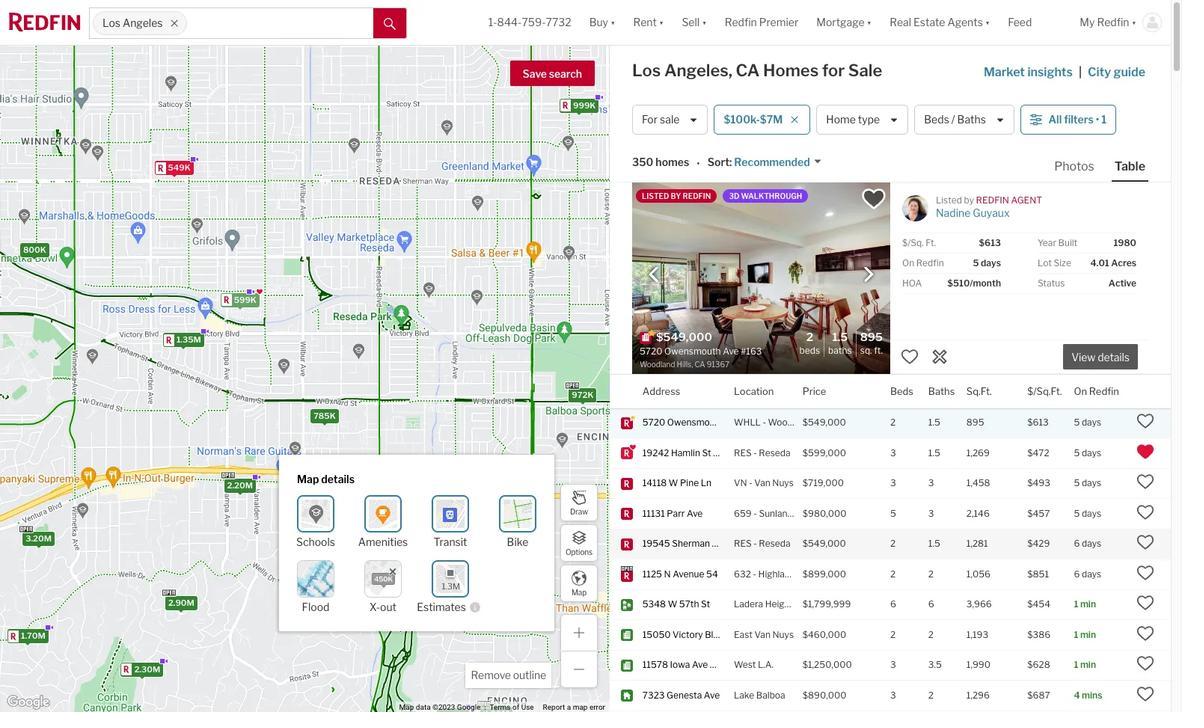Task type: locate. For each thing, give the bounding box(es) containing it.
remove $100k-$7m image
[[791, 115, 800, 124]]

1 horizontal spatial •
[[1096, 113, 1100, 126]]

1 min up 4 mins
[[1075, 660, 1097, 671]]

redfin left premier
[[725, 16, 757, 29]]

1 vertical spatial 6 days
[[1075, 569, 1102, 580]]

1 for $628
[[1075, 660, 1079, 671]]

1 vertical spatial res - reseda
[[734, 539, 791, 550]]

1 for $386
[[1075, 629, 1079, 641]]

address button
[[643, 375, 681, 409]]

999k
[[573, 100, 596, 110]]

5 right $457 on the bottom right
[[1075, 508, 1080, 519]]

favorite this home image for $454
[[1137, 595, 1155, 613]]

favorite this home image
[[1137, 504, 1155, 522], [1137, 595, 1155, 613], [1137, 625, 1155, 643], [1137, 655, 1155, 673], [1137, 686, 1155, 704]]

draw button
[[561, 484, 598, 522]]

5 down on redfin button
[[1075, 417, 1080, 428]]

- right vn
[[749, 478, 753, 489]]

3 left 1,458
[[929, 478, 935, 489]]

mortgage ▾ button
[[817, 0, 872, 45]]

0 vertical spatial 1 min
[[1075, 599, 1097, 610]]

redfin down $/sq. ft.
[[917, 258, 944, 269]]

0 vertical spatial 895
[[861, 331, 883, 344]]

ln
[[701, 478, 712, 489]]

favorite button image
[[862, 186, 887, 212]]

map down options
[[572, 588, 587, 597]]

real estate agents ▾ link
[[890, 0, 991, 45]]

1 vertical spatial map
[[572, 588, 587, 597]]

5 days down on redfin button
[[1075, 417, 1102, 428]]

0 horizontal spatial map
[[297, 473, 319, 486]]

3 min from the top
[[1081, 660, 1097, 671]]

1 nuys from the top
[[773, 478, 794, 489]]

photo of 5720 owensmouth ave #163, woodland hills, ca 91367 image
[[633, 183, 891, 374]]

0 horizontal spatial los
[[103, 17, 121, 29]]

5 right $472
[[1075, 448, 1080, 459]]

▾ right sell
[[702, 16, 707, 29]]

1 ▾ from the left
[[611, 16, 616, 29]]

0 vertical spatial w
[[669, 478, 679, 489]]

map data ©2023 google
[[399, 704, 481, 712]]

redfin right by
[[683, 192, 711, 201]]

location
[[734, 385, 774, 397]]

days right $457 on the bottom right
[[1082, 508, 1102, 519]]

5
[[974, 258, 980, 269], [1075, 417, 1080, 428], [1075, 448, 1080, 459], [1075, 478, 1080, 489], [891, 508, 897, 519], [1075, 508, 1080, 519]]

1 res - reseda from the top
[[734, 448, 791, 459]]

w inside 14118 w pine ln link
[[669, 478, 679, 489]]

0 vertical spatial $613
[[979, 237, 1002, 249]]

days right $429
[[1082, 539, 1102, 550]]

map left data
[[399, 704, 414, 712]]

1 $549,000 from the top
[[803, 417, 847, 428]]

2 van from the top
[[755, 629, 771, 641]]

guide
[[1114, 65, 1146, 79]]

5 days right $472
[[1075, 448, 1102, 459]]

redfin for listed by redfin agent nadine guyaux
[[977, 195, 1010, 206]]

location button
[[734, 375, 774, 409]]

next button image
[[862, 267, 877, 282]]

of
[[513, 704, 520, 712]]

0 horizontal spatial on redfin
[[903, 258, 944, 269]]

amenities button
[[358, 495, 408, 549]]

5 days right $457 on the bottom right
[[1075, 508, 1102, 519]]

1 min from the top
[[1081, 599, 1097, 610]]

beds left the /
[[925, 113, 950, 126]]

market insights | city guide
[[984, 65, 1146, 79]]

6 days right $429
[[1075, 539, 1102, 550]]

3,966
[[967, 599, 992, 610]]

buy ▾ button
[[581, 0, 625, 45]]

st left #3
[[703, 448, 712, 459]]

1 min right $454
[[1075, 599, 1097, 610]]

1 up 4
[[1075, 660, 1079, 671]]

1 vertical spatial baths
[[829, 345, 852, 356]]

w left pine
[[669, 478, 679, 489]]

ave left #101
[[692, 660, 708, 671]]

market insights link
[[984, 49, 1073, 82]]

$549,000 for whll - woodland hills
[[803, 417, 847, 428]]

van right vn
[[755, 478, 771, 489]]

1 vertical spatial 1 min
[[1075, 629, 1097, 641]]

data
[[416, 704, 431, 712]]

5 for $613
[[1075, 417, 1080, 428]]

sq.ft.
[[967, 385, 992, 397]]

east
[[734, 629, 753, 641]]

details up schools button
[[321, 473, 355, 486]]

favorite button checkbox
[[862, 186, 887, 212]]

2 $549,000 from the top
[[803, 539, 847, 550]]

$1,250,000
[[803, 660, 852, 671]]

details right view
[[1098, 351, 1130, 364]]

min up 4 mins
[[1081, 660, 1097, 671]]

favorite this home image for $493
[[1137, 473, 1155, 491]]

1 min
[[1075, 599, 1097, 610], [1075, 629, 1097, 641], [1075, 660, 1097, 671]]

min for $454
[[1081, 599, 1097, 610]]

1.5 for 1,281
[[929, 539, 941, 550]]

transit
[[434, 536, 467, 549]]

1 horizontal spatial details
[[1098, 351, 1130, 364]]

w for 14118
[[669, 478, 679, 489]]

• inside 350 homes •
[[697, 157, 700, 170]]

draw
[[570, 507, 588, 516]]

1 vertical spatial min
[[1081, 629, 1097, 641]]

res right the way
[[734, 539, 752, 550]]

1 vertical spatial $549,000
[[803, 539, 847, 550]]

6 right $851
[[1075, 569, 1081, 580]]

google image
[[4, 693, 53, 713]]

on redfin down view details
[[1075, 385, 1120, 397]]

details inside dialog
[[321, 473, 355, 486]]

- down #163
[[754, 448, 757, 459]]

0 vertical spatial ft.
[[926, 237, 937, 249]]

1.5
[[833, 331, 848, 344], [929, 417, 941, 428], [929, 448, 941, 459], [929, 539, 941, 550]]

1 horizontal spatial redfin
[[977, 195, 1010, 206]]

view details
[[1072, 351, 1130, 364]]

1 vertical spatial ft.
[[874, 345, 883, 356]]

7323 genesta ave
[[643, 690, 720, 701]]

baths inside button
[[958, 113, 987, 126]]

• for all filters • 1
[[1096, 113, 1100, 126]]

2 horizontal spatial beds
[[925, 113, 950, 126]]

▾ right my
[[1132, 16, 1137, 29]]

6 days right $851
[[1075, 569, 1102, 580]]

1 1 min from the top
[[1075, 599, 1097, 610]]

4 favorite this home image from the top
[[1137, 655, 1155, 673]]

1 vertical spatial los
[[633, 61, 661, 80]]

ft. right $/sq.
[[926, 237, 937, 249]]

reseda for $549,000
[[759, 539, 791, 550]]

0 horizontal spatial redfin
[[683, 192, 711, 201]]

save search
[[523, 67, 582, 80]]

7732
[[546, 16, 572, 29]]

3 ▾ from the left
[[702, 16, 707, 29]]

• left sort
[[697, 157, 700, 170]]

5 right $493
[[1075, 478, 1080, 489]]

0 vertical spatial details
[[1098, 351, 1130, 364]]

for
[[823, 61, 845, 80]]

- for #3
[[754, 448, 757, 459]]

6 left 3,966
[[929, 599, 935, 610]]

van right 'east'
[[755, 629, 771, 641]]

$460,000
[[803, 629, 847, 641]]

1 horizontal spatial on redfin
[[1075, 385, 1120, 397]]

parr
[[667, 508, 685, 519]]

2 1 min from the top
[[1075, 629, 1097, 641]]

895 up 1,269
[[967, 417, 985, 428]]

2 vertical spatial 1 min
[[1075, 660, 1097, 671]]

min right $386
[[1081, 629, 1097, 641]]

0 vertical spatial min
[[1081, 599, 1097, 610]]

1 horizontal spatial on
[[1075, 385, 1088, 397]]

woodland
[[768, 417, 811, 428]]

0 horizontal spatial $613
[[979, 237, 1002, 249]]

1 horizontal spatial los
[[633, 61, 661, 80]]

0 horizontal spatial ft.
[[874, 345, 883, 356]]

redfin inside listed by redfin agent nadine guyaux
[[977, 195, 1010, 206]]

1 vertical spatial details
[[321, 473, 355, 486]]

1 horizontal spatial baths
[[929, 385, 955, 397]]

895 up sq.
[[861, 331, 883, 344]]

3 favorite this home image from the top
[[1137, 625, 1155, 643]]

remove los angeles image
[[170, 19, 179, 28]]

details for map details
[[321, 473, 355, 486]]

1 min right $386
[[1075, 629, 1097, 641]]

on redfin down $/sq. ft.
[[903, 258, 944, 269]]

days right $493
[[1082, 478, 1102, 489]]

5 ▾ from the left
[[986, 16, 991, 29]]

5 days for $493
[[1075, 478, 1102, 489]]

res for #3
[[734, 448, 752, 459]]

- right whll
[[763, 417, 767, 428]]

5720 owensmouth ave #163 link
[[643, 417, 765, 430]]

$719,000
[[803, 478, 844, 489]]

1 vertical spatial reseda
[[759, 539, 791, 550]]

3d walkthrough
[[729, 192, 803, 201]]

5348
[[643, 599, 666, 610]]

None search field
[[187, 8, 374, 38]]

status
[[1038, 278, 1065, 289]]

map for map details
[[297, 473, 319, 486]]

$613 down "guyaux"
[[979, 237, 1002, 249]]

x-out this home image
[[931, 348, 949, 366]]

$549,000 for res - reseda
[[803, 539, 847, 550]]

#3
[[714, 448, 725, 459]]

6 right $1,799,999
[[891, 599, 897, 610]]

favorite this home image for $429
[[1137, 534, 1155, 552]]

error
[[590, 704, 606, 712]]

flood
[[302, 601, 330, 614]]

1 horizontal spatial map
[[399, 704, 414, 712]]

details
[[1098, 351, 1130, 364], [321, 473, 355, 486]]

baths right the /
[[958, 113, 987, 126]]

5 days right $493
[[1075, 478, 1102, 489]]

mortgage
[[817, 16, 865, 29]]

- right the #31
[[754, 539, 757, 550]]

map inside button
[[572, 588, 587, 597]]

$549,000 up $599,000
[[803, 417, 847, 428]]

2 vertical spatial map
[[399, 704, 414, 712]]

submit search image
[[384, 18, 396, 30]]

1 reseda from the top
[[759, 448, 791, 459]]

6 right $429
[[1075, 539, 1081, 550]]

599k
[[234, 295, 256, 305]]

reseda down whll - woodland hills
[[759, 448, 791, 459]]

homes
[[656, 156, 690, 169]]

beds left 1.5 baths
[[800, 345, 821, 356]]

$510/month
[[948, 278, 1002, 289]]

$599,000
[[803, 448, 847, 459]]

• right filters
[[1096, 113, 1100, 126]]

3 right $719,000
[[891, 478, 897, 489]]

reseda up "632 - highland park"
[[759, 539, 791, 550]]

5 for $472
[[1075, 448, 1080, 459]]

0 vertical spatial st
[[703, 448, 712, 459]]

1 6 days from the top
[[1075, 539, 1102, 550]]

1 right $454
[[1075, 599, 1079, 610]]

1 min for $454
[[1075, 599, 1097, 610]]

2 horizontal spatial baths
[[958, 113, 987, 126]]

1 vertical spatial •
[[697, 157, 700, 170]]

a
[[567, 704, 571, 712]]

redfin down view details
[[1090, 385, 1120, 397]]

1 horizontal spatial ft.
[[926, 237, 937, 249]]

©2023
[[433, 704, 455, 712]]

sherman
[[672, 539, 710, 550]]

6 days for $429
[[1075, 539, 1102, 550]]

•
[[1096, 113, 1100, 126], [697, 157, 700, 170]]

0 vertical spatial res
[[734, 448, 752, 459]]

0 vertical spatial nuys
[[773, 478, 794, 489]]

avenue
[[673, 569, 705, 580]]

▾ for rent ▾
[[659, 16, 664, 29]]

1 horizontal spatial beds
[[891, 385, 914, 397]]

1,193
[[967, 629, 989, 641]]

min for $628
[[1081, 660, 1097, 671]]

2 reseda from the top
[[759, 539, 791, 550]]

st right 57th
[[701, 599, 710, 610]]

map up schools button
[[297, 473, 319, 486]]

0 vertical spatial $549,000
[[803, 417, 847, 428]]

balboa
[[757, 690, 786, 701]]

5 favorite this home image from the top
[[1137, 686, 1155, 704]]

$613 up $472
[[1028, 417, 1049, 428]]

redfin inside button
[[725, 16, 757, 29]]

ave right genesta
[[704, 690, 720, 701]]

report a map error
[[543, 704, 606, 712]]

on up hoa
[[903, 258, 915, 269]]

2 6 days from the top
[[1075, 569, 1102, 580]]

redfin up "guyaux"
[[977, 195, 1010, 206]]

nadine guyaux image
[[893, 195, 935, 237]]

1 favorite this home image from the top
[[1137, 504, 1155, 522]]

0 vertical spatial res - reseda
[[734, 448, 791, 459]]

0 horizontal spatial 895
[[861, 331, 883, 344]]

los down rent ▾ dropdown button
[[633, 61, 661, 80]]

listed by redfin agent nadine guyaux
[[936, 195, 1043, 219]]

days for $429
[[1082, 539, 1102, 550]]

2 favorite this home image from the top
[[1137, 595, 1155, 613]]

0 horizontal spatial details
[[321, 473, 355, 486]]

3
[[891, 448, 897, 459], [891, 478, 897, 489], [929, 478, 935, 489], [929, 508, 935, 519], [891, 660, 897, 671], [891, 690, 897, 701]]

2 vertical spatial beds
[[891, 385, 914, 397]]

nuys up 659 - sunland/tujunga
[[773, 478, 794, 489]]

1.5 left 1,269
[[929, 448, 941, 459]]

vn
[[734, 478, 748, 489]]

1-
[[489, 16, 498, 29]]

5 for $493
[[1075, 478, 1080, 489]]

ft. inside 895 sq. ft.
[[874, 345, 883, 356]]

address
[[643, 385, 681, 397]]

baths down x-out this home image
[[929, 385, 955, 397]]

home
[[827, 113, 856, 126]]

1 vertical spatial $613
[[1028, 417, 1049, 428]]

ave for genesta
[[704, 690, 720, 701]]

days right $851
[[1082, 569, 1102, 580]]

days for $613
[[1082, 417, 1102, 428]]

3 down beds button
[[891, 448, 897, 459]]

6 days
[[1075, 539, 1102, 550], [1075, 569, 1102, 580]]

2.20m
[[227, 480, 253, 491]]

1 vertical spatial on
[[1075, 385, 1088, 397]]

beds inside button
[[925, 113, 950, 126]]

$/sq.ft. button
[[1028, 375, 1063, 409]]

0 vertical spatial on
[[903, 258, 915, 269]]

w for 5348
[[668, 599, 678, 610]]

map region
[[0, 20, 706, 713]]

2 min from the top
[[1081, 629, 1097, 641]]

1 res from the top
[[734, 448, 752, 459]]

w inside the 5348 w 57th st link
[[668, 599, 678, 610]]

ave for owensmouth
[[726, 417, 742, 428]]

• inside 'all filters • 1' button
[[1096, 113, 1100, 126]]

6
[[1075, 539, 1081, 550], [1075, 569, 1081, 580], [891, 599, 897, 610], [929, 599, 935, 610]]

min right $454
[[1081, 599, 1097, 610]]

days down on redfin button
[[1082, 417, 1102, 428]]

1 horizontal spatial 895
[[967, 417, 985, 428]]

2 vertical spatial min
[[1081, 660, 1097, 671]]

375k
[[495, 519, 517, 529]]

favorite this home image for $687
[[1137, 686, 1155, 704]]

3 1 min from the top
[[1075, 660, 1097, 671]]

search
[[549, 67, 582, 80]]

0 vertical spatial on redfin
[[903, 258, 944, 269]]

$851
[[1028, 569, 1050, 580]]

estimates button
[[417, 560, 484, 614]]

1 right filters
[[1102, 113, 1107, 126]]

schools
[[296, 536, 335, 549]]

- right 632
[[753, 569, 757, 580]]

0 vertical spatial baths
[[958, 113, 987, 126]]

1 for $454
[[1075, 599, 1079, 610]]

0 vertical spatial •
[[1096, 113, 1100, 126]]

heading
[[640, 330, 762, 371]]

3 for 2
[[891, 690, 897, 701]]

whll - woodland hills
[[734, 417, 831, 428]]

5 days for $613
[[1075, 417, 1102, 428]]

remove outline
[[471, 669, 546, 682]]

▾ right mortgage
[[867, 16, 872, 29]]

1 vertical spatial 895
[[967, 417, 985, 428]]

guyaux
[[973, 207, 1010, 219]]

11578 iowa ave #101 west l.a.
[[643, 660, 774, 671]]

w left 57th
[[668, 599, 678, 610]]

los left angeles on the top of page
[[103, 17, 121, 29]]

ave right parr
[[687, 508, 703, 519]]

res right #3
[[734, 448, 752, 459]]

▾ right the agents
[[986, 16, 991, 29]]

res - reseda up "632 - highland park"
[[734, 539, 791, 550]]

$549,000 up $899,000
[[803, 539, 847, 550]]

0 horizontal spatial beds
[[800, 345, 821, 356]]

1 vertical spatial beds
[[800, 345, 821, 356]]

days right $472
[[1082, 448, 1102, 459]]

1 vertical spatial van
[[755, 629, 771, 641]]

0 vertical spatial van
[[755, 478, 771, 489]]

4 mins
[[1075, 690, 1103, 701]]

days up $510/month
[[981, 258, 1002, 269]]

2 res from the top
[[734, 539, 752, 550]]

0 vertical spatial map
[[297, 473, 319, 486]]

baths left sq.
[[829, 345, 852, 356]]

reseda for $599,000
[[759, 448, 791, 459]]

1125 n avenue 54
[[643, 569, 718, 580]]

ft. right sq.
[[874, 345, 883, 356]]

highland
[[759, 569, 796, 580]]

0 vertical spatial reseda
[[759, 448, 791, 459]]

▾ right buy at top
[[611, 16, 616, 29]]

$1,799,999
[[803, 599, 851, 610]]

1 vertical spatial nuys
[[773, 629, 794, 641]]

14118
[[643, 478, 667, 489]]

1
[[1102, 113, 1107, 126], [1075, 599, 1079, 610], [1075, 629, 1079, 641], [1075, 660, 1079, 671]]

2 inside 2 beds
[[807, 331, 814, 344]]

redfin
[[683, 192, 711, 201], [977, 195, 1010, 206]]

res - reseda up vn - van nuys
[[734, 448, 791, 459]]

0 horizontal spatial •
[[697, 157, 700, 170]]

1.5 down baths button
[[929, 417, 941, 428]]

1 vertical spatial w
[[668, 599, 678, 610]]

2 res - reseda from the top
[[734, 539, 791, 550]]

▾ for buy ▾
[[611, 16, 616, 29]]

1 min for $628
[[1075, 660, 1097, 671]]

favorite this home image
[[901, 348, 919, 366], [1137, 413, 1155, 431], [1137, 473, 1155, 491], [1137, 534, 1155, 552], [1137, 564, 1155, 582]]

4 ▾ from the left
[[867, 16, 872, 29]]

transit button
[[432, 495, 469, 549]]

1.5 left 1,281
[[929, 539, 941, 550]]

details for view details
[[1098, 351, 1130, 364]]

0 vertical spatial 6 days
[[1075, 539, 1102, 550]]

0 horizontal spatial baths
[[829, 345, 852, 356]]

details inside button
[[1098, 351, 1130, 364]]

▾ right rent
[[659, 16, 664, 29]]

dialog
[[279, 455, 555, 632]]

table button
[[1112, 159, 1149, 182]]

on
[[903, 258, 915, 269], [1075, 385, 1088, 397]]

2 ▾ from the left
[[659, 16, 664, 29]]

2 horizontal spatial map
[[572, 588, 587, 597]]

beds
[[925, 113, 950, 126], [800, 345, 821, 356], [891, 385, 914, 397]]

ca
[[736, 61, 760, 80]]

beds for beds button
[[891, 385, 914, 397]]

price
[[803, 385, 827, 397]]

on down view
[[1075, 385, 1088, 397]]

bike button
[[499, 495, 537, 549]]

3 left 3.5
[[891, 660, 897, 671]]

1 vertical spatial res
[[734, 539, 752, 550]]

1 vertical spatial st
[[701, 599, 710, 610]]

0 vertical spatial beds
[[925, 113, 950, 126]]

0 vertical spatial los
[[103, 17, 121, 29]]

5 days for $457
[[1075, 508, 1102, 519]]



Task type: describe. For each thing, give the bounding box(es) containing it.
5 right $980,000
[[891, 508, 897, 519]]

11578 iowa ave #101 link
[[643, 660, 730, 672]]

800k
[[23, 245, 46, 255]]

$/sq. ft.
[[903, 237, 937, 249]]

n
[[664, 569, 671, 580]]

- for ln
[[749, 478, 753, 489]]

feed
[[1009, 16, 1033, 29]]

lake balboa
[[734, 690, 786, 701]]

type
[[859, 113, 880, 126]]

rent ▾ button
[[634, 0, 664, 45]]

on inside button
[[1075, 385, 1088, 397]]

size
[[1054, 258, 1072, 269]]

year
[[1038, 237, 1057, 249]]

estimates
[[417, 601, 466, 614]]

terms
[[490, 704, 511, 712]]

15050 victory blvd #103 link
[[643, 629, 747, 642]]

outline
[[513, 669, 546, 682]]

dialog containing map details
[[279, 455, 555, 632]]

1.5 inside 1.5 baths
[[833, 331, 848, 344]]

res - reseda for 19242 hamlin st #3
[[734, 448, 791, 459]]

ave for iowa
[[692, 660, 708, 671]]

table
[[1115, 159, 1146, 174]]

res - reseda for 19545 sherman way #31
[[734, 539, 791, 550]]

acres
[[1112, 258, 1137, 269]]

x-out button
[[365, 560, 402, 614]]

sort
[[708, 156, 730, 169]]

hills
[[813, 417, 831, 428]]

• for 350 homes •
[[697, 157, 700, 170]]

out
[[380, 601, 397, 614]]

all filters • 1 button
[[1021, 105, 1117, 135]]

map for map
[[572, 588, 587, 597]]

844-
[[497, 16, 522, 29]]

view details button
[[1064, 345, 1139, 370]]

ladera heights $1,799,999
[[734, 599, 851, 610]]

19545 sherman way #31 link
[[643, 539, 748, 551]]

2 vertical spatial baths
[[929, 385, 955, 397]]

5 up $510/month
[[974, 258, 980, 269]]

- for #163
[[763, 417, 767, 428]]

#101
[[710, 660, 730, 671]]

- for 54
[[753, 569, 757, 580]]

recommended button
[[732, 155, 822, 170]]

5720 owensmouth ave #163
[[643, 417, 765, 428]]

favorite this home image for $851
[[1137, 564, 1155, 582]]

1,296
[[967, 690, 990, 701]]

3 left 2,146
[[929, 508, 935, 519]]

res for #31
[[734, 539, 752, 550]]

6 ▾ from the left
[[1132, 16, 1137, 29]]

1 vertical spatial on redfin
[[1075, 385, 1120, 397]]

lot
[[1038, 258, 1052, 269]]

days for $457
[[1082, 508, 1102, 519]]

1.5 for 895
[[929, 417, 941, 428]]

listed
[[642, 192, 670, 201]]

- right '659' at right
[[754, 508, 757, 519]]

redfin right my
[[1098, 16, 1130, 29]]

home type button
[[817, 105, 909, 135]]

view
[[1072, 351, 1096, 364]]

972k
[[572, 390, 594, 400]]

agents
[[948, 16, 984, 29]]

min for $386
[[1081, 629, 1097, 641]]

market
[[984, 65, 1026, 79]]

days for $493
[[1082, 478, 1102, 489]]

year built
[[1038, 237, 1078, 249]]

5 days for $472
[[1075, 448, 1102, 459]]

sunland/tujunga
[[759, 508, 830, 519]]

632
[[734, 569, 751, 580]]

beds button
[[891, 375, 914, 409]]

rent ▾
[[634, 16, 664, 29]]

$386
[[1028, 629, 1051, 641]]

1.5 for 1,269
[[929, 448, 941, 459]]

5 days up $510/month
[[974, 258, 1002, 269]]

real
[[890, 16, 912, 29]]

photos button
[[1052, 159, 1112, 180]]

$/sq.ft.
[[1028, 385, 1063, 397]]

▾ for mortgage ▾
[[867, 16, 872, 29]]

3 for 3
[[891, 478, 897, 489]]

19242 hamlin st #3
[[643, 448, 725, 459]]

- for #31
[[754, 539, 757, 550]]

1,056
[[967, 569, 991, 580]]

1 horizontal spatial $613
[[1028, 417, 1049, 428]]

hoa
[[903, 278, 922, 289]]

los for los angeles
[[103, 17, 121, 29]]

google
[[457, 704, 481, 712]]

11131
[[643, 508, 665, 519]]

:
[[730, 156, 732, 169]]

sell ▾ button
[[673, 0, 716, 45]]

way
[[712, 539, 731, 550]]

blvd
[[705, 629, 724, 641]]

unfavorite this home image
[[1137, 443, 1155, 461]]

▾ for sell ▾
[[702, 16, 707, 29]]

sale
[[660, 113, 680, 126]]

$7m
[[760, 113, 783, 126]]

map for map data ©2023 google
[[399, 704, 414, 712]]

bike
[[507, 536, 529, 549]]

895 for 895
[[967, 417, 985, 428]]

my
[[1080, 16, 1096, 29]]

19545 sherman way #31
[[643, 539, 748, 550]]

895 for 895 sq. ft.
[[861, 331, 883, 344]]

redfin for listed by redfin
[[683, 192, 711, 201]]

vn - van nuys
[[734, 478, 794, 489]]

for sale
[[642, 113, 680, 126]]

$472
[[1028, 448, 1050, 459]]

785k
[[313, 410, 336, 421]]

days for $472
[[1082, 448, 1102, 459]]

buy ▾
[[590, 16, 616, 29]]

favorite this home image for $386
[[1137, 625, 1155, 643]]

3 for 3.5
[[891, 660, 897, 671]]

1 van from the top
[[755, 478, 771, 489]]

previous button image
[[647, 267, 662, 282]]

ave for parr
[[687, 508, 703, 519]]

659
[[734, 508, 752, 519]]

14118 w pine ln link
[[643, 478, 721, 490]]

350
[[633, 156, 654, 169]]

1-844-759-7732
[[489, 16, 572, 29]]

days for $851
[[1082, 569, 1102, 580]]

l.a.
[[758, 660, 774, 671]]

3d
[[729, 192, 740, 201]]

east van nuys
[[734, 629, 794, 641]]

11578
[[643, 660, 668, 671]]

real estate agents ▾ button
[[881, 0, 1000, 45]]

remove outline button
[[466, 663, 552, 689]]

beds for beds / baths
[[925, 113, 950, 126]]

options
[[566, 548, 593, 557]]

2 nuys from the top
[[773, 629, 794, 641]]

home type
[[827, 113, 880, 126]]

premier
[[760, 16, 799, 29]]

3 for 1.5
[[891, 448, 897, 459]]

$628
[[1028, 660, 1051, 671]]

5 for $457
[[1075, 508, 1080, 519]]

los for los angeles, ca homes for sale
[[633, 61, 661, 80]]

1 min for $386
[[1075, 629, 1097, 641]]

6 days for $851
[[1075, 569, 1102, 580]]

sale
[[849, 61, 883, 80]]

feed button
[[1000, 0, 1071, 45]]

1 inside button
[[1102, 113, 1107, 126]]

hamlin
[[671, 448, 701, 459]]

angeles,
[[665, 61, 733, 80]]

recommended
[[735, 156, 811, 169]]

0 horizontal spatial on
[[903, 258, 915, 269]]

favorite this home image for $628
[[1137, 655, 1155, 673]]

favorite this home image for $457
[[1137, 504, 1155, 522]]

$493
[[1028, 478, 1051, 489]]

favorite this home image for $613
[[1137, 413, 1155, 431]]

redfin inside button
[[1090, 385, 1120, 397]]

632 - highland park
[[734, 569, 817, 580]]



Task type: vqa. For each thing, say whether or not it's contained in the screenshot.


